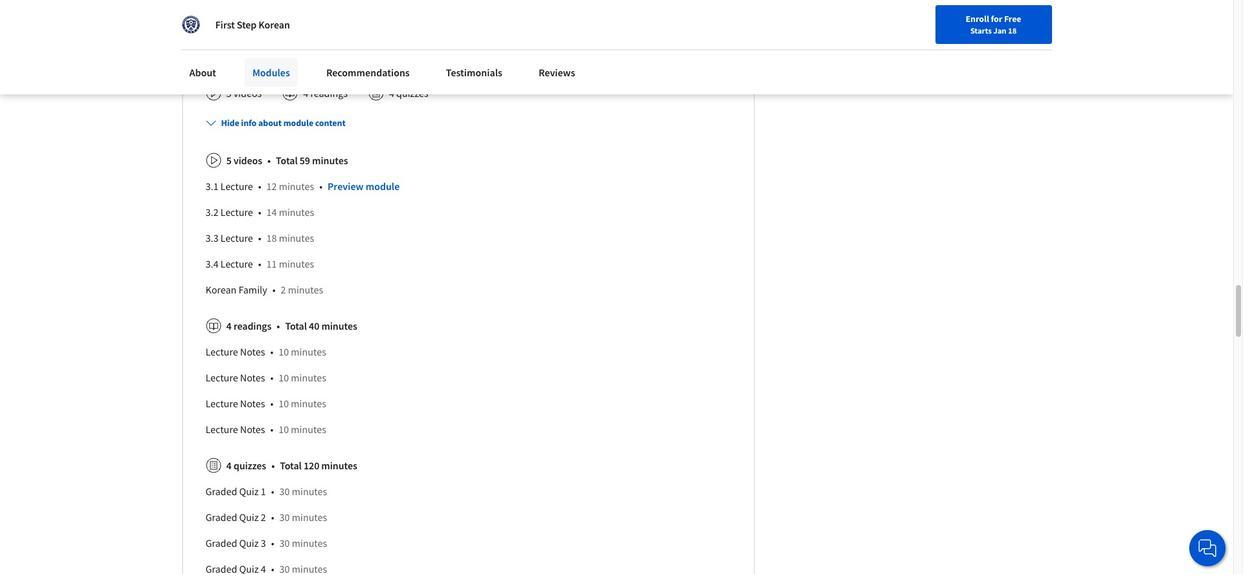 Task type: describe. For each thing, give the bounding box(es) containing it.
info
[[241, 117, 257, 129]]

0 horizontal spatial to
[[341, 35, 350, 48]]

3 lecture notes • 10 minutes from the top
[[206, 397, 326, 410]]

first
[[215, 18, 235, 31]]

2 will from the left
[[605, 19, 620, 32]]

2 the from the left
[[533, 19, 548, 32]]

30 for 2
[[279, 511, 290, 524]]

videos inside hide info about module content region
[[234, 154, 262, 167]]

able
[[635, 19, 654, 32]]

12
[[266, 180, 277, 193]]

hide
[[221, 117, 239, 129]]

count
[[352, 35, 377, 48]]

enroll
[[966, 13, 989, 25]]

new
[[912, 15, 928, 27]]

5 inside hide info about module content region
[[226, 154, 232, 167]]

lessons,
[[550, 19, 584, 32]]

3.3 lecture • 18 minutes
[[206, 232, 314, 245]]

modules
[[252, 66, 290, 79]]

module inside dropdown button
[[283, 117, 313, 129]]

1 horizontal spatial readings
[[310, 87, 348, 100]]

testimonials link
[[438, 58, 510, 87]]

hide info about module content region
[[206, 142, 731, 575]]

english button
[[962, 0, 1040, 42]]

1 10 from the top
[[279, 346, 289, 359]]

3
[[261, 537, 266, 550]]

4 10 from the top
[[279, 423, 289, 436]]

graded for graded quiz 3
[[206, 537, 237, 550]]

1 5 from the top
[[226, 87, 231, 100]]

in
[[206, 19, 214, 32]]

family.
[[429, 19, 458, 32]]

included
[[237, 61, 276, 74]]

graded for graded quiz 2
[[206, 511, 237, 524]]

find your new career
[[874, 15, 955, 27]]

3.3
[[206, 232, 218, 245]]

14
[[266, 206, 277, 219]]

quiz for 1
[[239, 485, 259, 498]]

find your new career link
[[868, 13, 962, 29]]

this
[[216, 19, 232, 32]]

4 down korean family • 2 minutes
[[226, 320, 232, 333]]

total for total 120 minutes
[[280, 460, 302, 472]]

info about module content element
[[200, 106, 731, 575]]

korean inside hide info about module content region
[[206, 283, 236, 296]]

reviews link
[[531, 58, 583, 87]]

family
[[206, 35, 232, 48]]

1 vertical spatial learn
[[296, 35, 318, 48]]

3.1 lecture • 12 minutes • preview module
[[206, 180, 400, 193]]

1 vertical spatial 2
[[261, 511, 266, 524]]

3.1
[[206, 180, 218, 193]]

talk
[[667, 19, 683, 32]]

about
[[189, 66, 216, 79]]

1 the from the left
[[332, 19, 346, 32]]

4 readings inside hide info about module content region
[[226, 320, 271, 333]]

testimonials
[[446, 66, 502, 79]]

graded for graded quiz 1
[[206, 485, 237, 498]]

1 videos from the top
[[234, 87, 262, 100]]

graded quiz 3 • 30 minutes
[[206, 537, 327, 550]]

how
[[320, 35, 339, 48]]

yonsei university image
[[182, 16, 200, 34]]

18 inside hide info about module content region
[[266, 232, 277, 245]]

1 you from the left
[[272, 19, 288, 32]]

readings inside hide info about module content region
[[234, 320, 271, 333]]

first step korean
[[215, 18, 290, 31]]

1 horizontal spatial 4 quizzes
[[389, 87, 428, 100]]

expressions
[[348, 19, 399, 32]]

40
[[309, 320, 319, 333]]

4 quizzes inside hide info about module content region
[[226, 460, 266, 472]]

1 horizontal spatial about
[[401, 19, 427, 32]]



Task type: locate. For each thing, give the bounding box(es) containing it.
4 down recommendations
[[389, 87, 394, 100]]

2 graded from the top
[[206, 511, 237, 524]]

1
[[261, 485, 266, 498]]

quizzes up 1
[[234, 460, 266, 472]]

1 vertical spatial module
[[366, 180, 400, 193]]

notes
[[240, 346, 265, 359], [240, 371, 265, 384], [240, 397, 265, 410], [240, 423, 265, 436]]

1 horizontal spatial will
[[605, 19, 620, 32]]

30 right 1
[[279, 485, 290, 498]]

18 down free
[[1008, 25, 1017, 36]]

in this module, you will learn the expressions about family. after completing the lessons, you will be able to talk about the family members and learn how to count numbers.
[[206, 19, 727, 48]]

graded quiz 1 • 30 minutes
[[206, 485, 327, 498]]

hide info about module content
[[221, 117, 346, 129]]

find
[[874, 15, 891, 27]]

1 horizontal spatial you
[[586, 19, 602, 32]]

0 vertical spatial korean
[[259, 18, 290, 31]]

your
[[893, 15, 910, 27]]

what's included
[[206, 61, 276, 74]]

1 graded from the top
[[206, 485, 237, 498]]

you up and
[[272, 19, 288, 32]]

preview
[[328, 180, 364, 193]]

3 quiz from the top
[[239, 537, 259, 550]]

0 horizontal spatial will
[[290, 19, 306, 32]]

1 horizontal spatial quizzes
[[396, 87, 428, 100]]

1 vertical spatial 4 readings
[[226, 320, 271, 333]]

members
[[234, 35, 275, 48]]

0 horizontal spatial 2
[[261, 511, 266, 524]]

lecture notes • 10 minutes
[[206, 346, 326, 359], [206, 371, 326, 384], [206, 397, 326, 410], [206, 423, 326, 436]]

total for total 59 minutes
[[276, 154, 298, 167]]

completing
[[482, 19, 531, 32]]

0 vertical spatial readings
[[310, 87, 348, 100]]

4 readings down family
[[226, 320, 271, 333]]

korean family • 2 minutes
[[206, 283, 323, 296]]

1 will from the left
[[290, 19, 306, 32]]

2 5 videos from the top
[[226, 154, 262, 167]]

about link
[[182, 58, 224, 87]]

will
[[290, 19, 306, 32], [605, 19, 620, 32]]

3.4 lecture • 11 minutes
[[206, 258, 314, 270]]

content
[[315, 117, 346, 129]]

what's
[[206, 61, 235, 74]]

0 vertical spatial 30
[[279, 485, 290, 498]]

1 vertical spatial 4 quizzes
[[226, 460, 266, 472]]

learn
[[308, 19, 330, 32], [296, 35, 318, 48]]

1 horizontal spatial 2
[[281, 283, 286, 296]]

module left content
[[283, 117, 313, 129]]

graded
[[206, 485, 237, 498], [206, 511, 237, 524], [206, 537, 237, 550]]

0 horizontal spatial about
[[258, 117, 282, 129]]

30 down graded quiz 1 • 30 minutes
[[279, 511, 290, 524]]

enroll for free starts jan 18
[[966, 13, 1021, 36]]

4 lecture notes • 10 minutes from the top
[[206, 423, 326, 436]]

0 vertical spatial quiz
[[239, 485, 259, 498]]

quiz for 2
[[239, 511, 259, 524]]

4 quizzes up 1
[[226, 460, 266, 472]]

10
[[279, 346, 289, 359], [279, 371, 289, 384], [279, 397, 289, 410], [279, 423, 289, 436]]

1 vertical spatial total
[[285, 320, 307, 333]]

11
[[266, 258, 277, 270]]

4 up hide info about module content
[[303, 87, 308, 100]]

1 horizontal spatial to
[[656, 19, 665, 32]]

quizzes down recommendations
[[396, 87, 428, 100]]

30
[[279, 485, 290, 498], [279, 511, 290, 524], [279, 537, 290, 550]]

2 horizontal spatial about
[[685, 19, 711, 32]]

0 horizontal spatial 4 readings
[[226, 320, 271, 333]]

module inside region
[[366, 180, 400, 193]]

module right preview
[[366, 180, 400, 193]]

5 videos
[[226, 87, 262, 100], [226, 154, 262, 167]]

4 quizzes down recommendations
[[389, 87, 428, 100]]

120
[[304, 460, 319, 472]]

0 vertical spatial 5
[[226, 87, 231, 100]]

total left 120
[[280, 460, 302, 472]]

2 you from the left
[[586, 19, 602, 32]]

starts
[[970, 25, 992, 36]]

0 vertical spatial 4 readings
[[303, 87, 348, 100]]

1 horizontal spatial the
[[533, 19, 548, 32]]

will left be
[[605, 19, 620, 32]]

2 quiz from the top
[[239, 511, 259, 524]]

quiz left 1
[[239, 485, 259, 498]]

2 vertical spatial quiz
[[239, 537, 259, 550]]

graded left 3
[[206, 537, 237, 550]]

and
[[277, 35, 294, 48]]

0 horizontal spatial the
[[332, 19, 346, 32]]

0 vertical spatial 18
[[1008, 25, 1017, 36]]

module
[[283, 117, 313, 129], [366, 180, 400, 193]]

family
[[239, 283, 267, 296]]

2 lecture notes • 10 minutes from the top
[[206, 371, 326, 384]]

0 vertical spatial learn
[[308, 19, 330, 32]]

1 horizontal spatial korean
[[259, 18, 290, 31]]

the left lessons,
[[533, 19, 548, 32]]

free
[[1004, 13, 1021, 25]]

0 vertical spatial videos
[[234, 87, 262, 100]]

about inside dropdown button
[[258, 117, 282, 129]]

about up numbers.
[[401, 19, 427, 32]]

4 readings
[[303, 87, 348, 100], [226, 320, 271, 333]]

recommendations
[[326, 66, 410, 79]]

you
[[272, 19, 288, 32], [586, 19, 602, 32]]

quiz left 3
[[239, 537, 259, 550]]

1 30 from the top
[[279, 485, 290, 498]]

english
[[985, 15, 1017, 28]]

you right lessons,
[[586, 19, 602, 32]]

18
[[1008, 25, 1017, 36], [266, 232, 277, 245]]

18 inside the enroll for free starts jan 18
[[1008, 25, 1017, 36]]

graded down graded quiz 1 • 30 minutes
[[206, 511, 237, 524]]

30 right 3
[[279, 537, 290, 550]]

total left 59
[[276, 154, 298, 167]]

3.2
[[206, 206, 218, 219]]

30 for 3
[[279, 537, 290, 550]]

to
[[656, 19, 665, 32], [341, 35, 350, 48]]

reviews
[[539, 66, 575, 79]]

1 vertical spatial quizzes
[[234, 460, 266, 472]]

1 notes from the top
[[240, 346, 265, 359]]

quiz down graded quiz 1 • 30 minutes
[[239, 511, 259, 524]]

korean down 3.4
[[206, 283, 236, 296]]

to right how on the top of the page
[[341, 35, 350, 48]]

module,
[[234, 19, 270, 32]]

0 vertical spatial 4 quizzes
[[389, 87, 428, 100]]

recommendations link
[[318, 58, 417, 87]]

the up how on the top of the page
[[332, 19, 346, 32]]

18 down 14
[[266, 232, 277, 245]]

5 videos down what's included
[[226, 87, 262, 100]]

total
[[276, 154, 298, 167], [285, 320, 307, 333], [280, 460, 302, 472]]

1 vertical spatial 5 videos
[[226, 154, 262, 167]]

5
[[226, 87, 231, 100], [226, 154, 232, 167]]

numbers.
[[379, 35, 420, 48]]

will up and
[[290, 19, 306, 32]]

1 vertical spatial graded
[[206, 511, 237, 524]]

1 horizontal spatial 18
[[1008, 25, 1017, 36]]

1 vertical spatial videos
[[234, 154, 262, 167]]

preview module link
[[328, 180, 400, 193]]

0 horizontal spatial quizzes
[[234, 460, 266, 472]]

korean up and
[[259, 18, 290, 31]]

30 for 1
[[279, 485, 290, 498]]

learn up how on the top of the page
[[308, 19, 330, 32]]

2 30 from the top
[[279, 511, 290, 524]]

4 quizzes
[[389, 87, 428, 100], [226, 460, 266, 472]]

2 videos from the top
[[234, 154, 262, 167]]

hide info about module content button
[[200, 111, 351, 134]]

quiz
[[239, 485, 259, 498], [239, 511, 259, 524], [239, 537, 259, 550]]

readings up content
[[310, 87, 348, 100]]

be
[[622, 19, 633, 32]]

readings
[[310, 87, 348, 100], [234, 320, 271, 333]]

0 horizontal spatial you
[[272, 19, 288, 32]]

• total 40 minutes
[[277, 320, 357, 333]]

• total 59 minutes
[[267, 154, 348, 167]]

2 horizontal spatial the
[[713, 19, 727, 32]]

1 quiz from the top
[[239, 485, 259, 498]]

about
[[401, 19, 427, 32], [685, 19, 711, 32], [258, 117, 282, 129]]

graded left 1
[[206, 485, 237, 498]]

for
[[991, 13, 1002, 25]]

graded quiz 2 • 30 minutes
[[206, 511, 327, 524]]

3 10 from the top
[[279, 397, 289, 410]]

2 5 from the top
[[226, 154, 232, 167]]

total left 40
[[285, 320, 307, 333]]

1 vertical spatial korean
[[206, 283, 236, 296]]

• total 120 minutes
[[271, 460, 357, 472]]

videos
[[234, 87, 262, 100], [234, 154, 262, 167]]

about right 'talk'
[[685, 19, 711, 32]]

0 vertical spatial graded
[[206, 485, 237, 498]]

about right info
[[258, 117, 282, 129]]

0 horizontal spatial 18
[[266, 232, 277, 245]]

5 videos inside hide info about module content region
[[226, 154, 262, 167]]

to left 'talk'
[[656, 19, 665, 32]]

3.2 lecture • 14 minutes
[[206, 206, 314, 219]]

1 vertical spatial 30
[[279, 511, 290, 524]]

1 vertical spatial 5
[[226, 154, 232, 167]]

3 30 from the top
[[279, 537, 290, 550]]

None search field
[[185, 8, 495, 34]]

1 vertical spatial 18
[[266, 232, 277, 245]]

3 graded from the top
[[206, 537, 237, 550]]

modules link
[[245, 58, 298, 87]]

chat with us image
[[1197, 539, 1218, 559]]

the right 'talk'
[[713, 19, 727, 32]]

0 horizontal spatial readings
[[234, 320, 271, 333]]

quizzes inside hide info about module content region
[[234, 460, 266, 472]]

3.4
[[206, 258, 218, 270]]

0 vertical spatial module
[[283, 117, 313, 129]]

videos down info
[[234, 154, 262, 167]]

4 notes from the top
[[240, 423, 265, 436]]

4 readings up content
[[303, 87, 348, 100]]

•
[[267, 154, 271, 167], [258, 180, 261, 193], [319, 180, 322, 193], [258, 206, 261, 219], [258, 232, 261, 245], [258, 258, 261, 270], [272, 283, 276, 296], [277, 320, 280, 333], [270, 346, 273, 359], [270, 371, 273, 384], [270, 397, 273, 410], [270, 423, 273, 436], [271, 460, 275, 472], [271, 485, 274, 498], [271, 511, 274, 524], [271, 537, 274, 550]]

0 vertical spatial quizzes
[[396, 87, 428, 100]]

5 down what's
[[226, 87, 231, 100]]

the
[[332, 19, 346, 32], [533, 19, 548, 32], [713, 19, 727, 32]]

total for total 40 minutes
[[285, 320, 307, 333]]

5 down hide
[[226, 154, 232, 167]]

2 10 from the top
[[279, 371, 289, 384]]

readings down family
[[234, 320, 271, 333]]

2 vertical spatial 30
[[279, 537, 290, 550]]

quizzes
[[396, 87, 428, 100], [234, 460, 266, 472]]

2 vertical spatial graded
[[206, 537, 237, 550]]

0 vertical spatial 5 videos
[[226, 87, 262, 100]]

0 horizontal spatial module
[[283, 117, 313, 129]]

3 the from the left
[[713, 19, 727, 32]]

2 right family
[[281, 283, 286, 296]]

5 videos down info
[[226, 154, 262, 167]]

quiz for 3
[[239, 537, 259, 550]]

career
[[930, 15, 955, 27]]

korean
[[259, 18, 290, 31], [206, 283, 236, 296]]

3 notes from the top
[[240, 397, 265, 410]]

learn right and
[[296, 35, 318, 48]]

1 vertical spatial quiz
[[239, 511, 259, 524]]

0 vertical spatial total
[[276, 154, 298, 167]]

0 vertical spatial 2
[[281, 283, 286, 296]]

4 up graded quiz 1 • 30 minutes
[[226, 460, 232, 472]]

1 5 videos from the top
[[226, 87, 262, 100]]

2 down 1
[[261, 511, 266, 524]]

0 horizontal spatial 4 quizzes
[[226, 460, 266, 472]]

0 horizontal spatial korean
[[206, 283, 236, 296]]

videos down what's included
[[234, 87, 262, 100]]

1 vertical spatial readings
[[234, 320, 271, 333]]

2
[[281, 283, 286, 296], [261, 511, 266, 524]]

after
[[460, 19, 480, 32]]

step
[[237, 18, 257, 31]]

1 horizontal spatial module
[[366, 180, 400, 193]]

0 vertical spatial to
[[656, 19, 665, 32]]

1 vertical spatial to
[[341, 35, 350, 48]]

2 notes from the top
[[240, 371, 265, 384]]

1 horizontal spatial 4 readings
[[303, 87, 348, 100]]

1 lecture notes • 10 minutes from the top
[[206, 346, 326, 359]]

jan
[[993, 25, 1007, 36]]

59
[[300, 154, 310, 167]]

2 vertical spatial total
[[280, 460, 302, 472]]

4
[[303, 87, 308, 100], [389, 87, 394, 100], [226, 320, 232, 333], [226, 460, 232, 472]]



Task type: vqa. For each thing, say whether or not it's contained in the screenshot.


